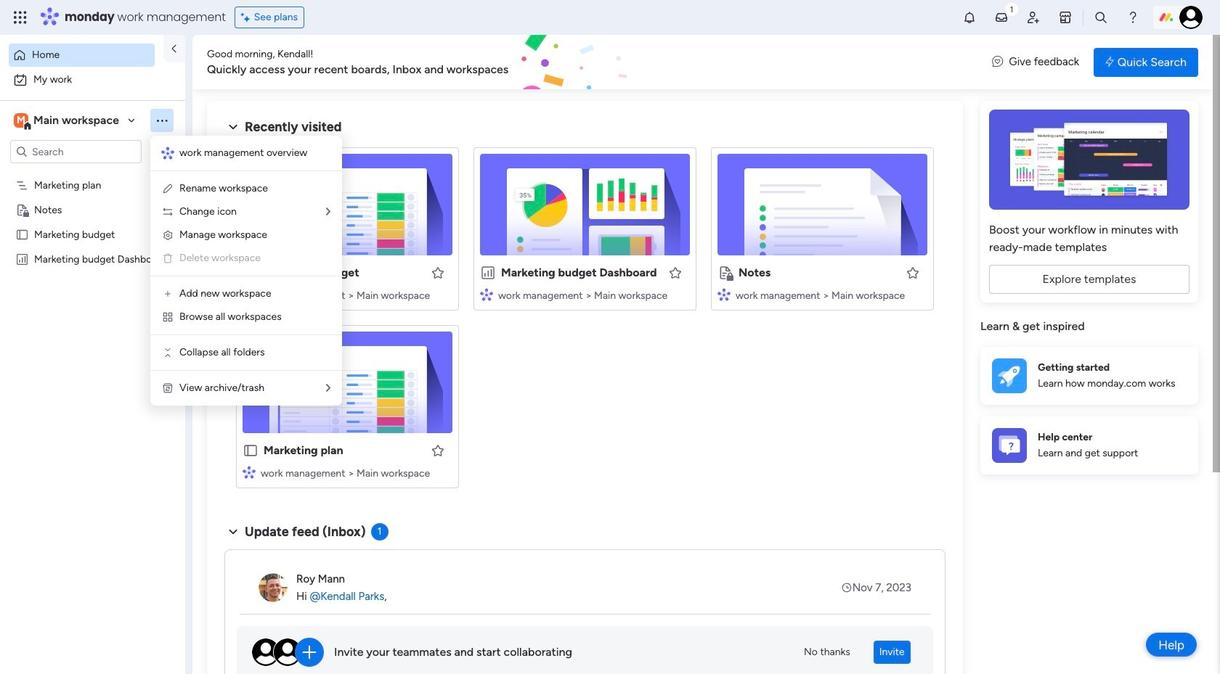 Task type: locate. For each thing, give the bounding box(es) containing it.
1 horizontal spatial component image
[[718, 288, 731, 301]]

component image
[[243, 288, 256, 301], [718, 288, 731, 301]]

private board image
[[15, 203, 29, 217], [718, 265, 734, 281]]

collapse all folders image
[[162, 347, 174, 359]]

1 horizontal spatial public board image
[[243, 265, 259, 281]]

delete workspace image
[[162, 253, 174, 264]]

0 vertical spatial public board image
[[15, 227, 29, 241]]

public dashboard image
[[15, 252, 29, 266]]

2 vertical spatial option
[[0, 172, 185, 175]]

2 horizontal spatial add to favorites image
[[906, 266, 921, 280]]

0 horizontal spatial component image
[[243, 288, 256, 301]]

1 vertical spatial public board image
[[243, 265, 259, 281]]

kendall parks image
[[1180, 6, 1203, 29]]

list arrow image
[[326, 384, 331, 394]]

add to favorites image
[[668, 266, 683, 280], [906, 266, 921, 280], [431, 444, 445, 458]]

change icon image
[[162, 206, 174, 218]]

private board image inside quick search results list box
[[718, 265, 734, 281]]

monday marketplace image
[[1059, 10, 1073, 25]]

1 horizontal spatial private board image
[[718, 265, 734, 281]]

add to favorites image
[[431, 266, 445, 280]]

0 horizontal spatial add to favorites image
[[431, 444, 445, 458]]

1 vertical spatial private board image
[[718, 265, 734, 281]]

search everything image
[[1094, 10, 1109, 25]]

component image for the rightmost public board icon
[[243, 288, 256, 301]]

see plans image
[[241, 9, 254, 25]]

v2 user feedback image
[[993, 54, 1004, 70]]

0 horizontal spatial private board image
[[15, 203, 29, 217]]

menu
[[150, 136, 342, 406]]

1 horizontal spatial add to favorites image
[[668, 266, 683, 280]]

1 vertical spatial option
[[9, 68, 177, 92]]

menu item
[[162, 250, 331, 267]]

browse all workspaces image
[[162, 312, 174, 323]]

add new workspace image
[[162, 288, 174, 300]]

v2 bolt switch image
[[1106, 54, 1114, 70]]

notifications image
[[963, 10, 977, 25]]

public board image
[[243, 443, 259, 459]]

option
[[9, 44, 155, 67], [9, 68, 177, 92], [0, 172, 185, 175]]

1 component image from the left
[[243, 288, 256, 301]]

public board image
[[15, 227, 29, 241], [243, 265, 259, 281]]

update feed image
[[995, 10, 1009, 25]]

close recently visited image
[[224, 118, 242, 136]]

2 component image from the left
[[718, 288, 731, 301]]

Search in workspace field
[[31, 143, 121, 160]]

list box
[[0, 170, 185, 468]]



Task type: describe. For each thing, give the bounding box(es) containing it.
manage workspace image
[[162, 230, 174, 241]]

component image for private board image in quick search results list box
[[718, 288, 731, 301]]

0 horizontal spatial public board image
[[15, 227, 29, 241]]

workspace selection element
[[14, 112, 121, 131]]

roy mann image
[[259, 574, 288, 603]]

1 image
[[1006, 1, 1019, 17]]

1 element
[[371, 524, 388, 541]]

select product image
[[13, 10, 28, 25]]

help center element
[[981, 417, 1199, 475]]

workspace image
[[14, 113, 28, 129]]

close update feed (inbox) image
[[224, 524, 242, 541]]

workspace options image
[[155, 113, 169, 128]]

help image
[[1126, 10, 1141, 25]]

rename workspace image
[[162, 183, 174, 195]]

getting started element
[[981, 347, 1199, 405]]

0 vertical spatial option
[[9, 44, 155, 67]]

list arrow image
[[326, 207, 331, 217]]

view archive/trash image
[[162, 383, 174, 395]]

invite members image
[[1027, 10, 1041, 25]]

add to favorites image for public dashboard image
[[668, 266, 683, 280]]

quick search results list box
[[224, 136, 946, 506]]

0 vertical spatial private board image
[[15, 203, 29, 217]]

add to favorites image for public board image
[[431, 444, 445, 458]]

public dashboard image
[[480, 265, 496, 281]]

templates image image
[[994, 110, 1186, 210]]



Task type: vqa. For each thing, say whether or not it's contained in the screenshot.
Browse all workspaces icon
yes



